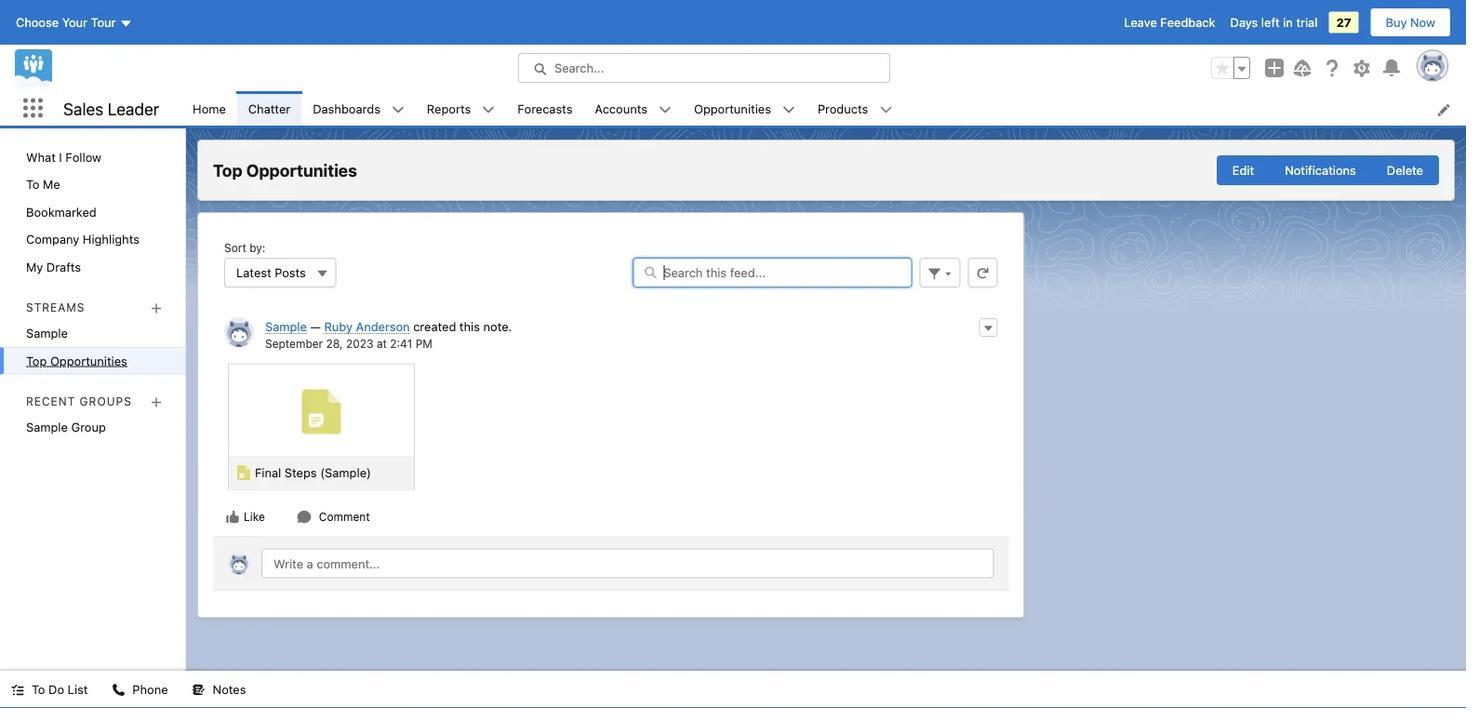 Task type: describe. For each thing, give the bounding box(es) containing it.
group containing edit
[[1217, 155, 1439, 185]]

0 vertical spatial top
[[213, 160, 242, 180]]

delete
[[1387, 163, 1424, 177]]

sample group link
[[0, 414, 185, 441]]

streams link
[[26, 301, 85, 314]]

bookmarked
[[26, 205, 97, 219]]

by:
[[249, 241, 266, 254]]

notes
[[213, 682, 246, 696]]

top opportunities inside top opportunities link
[[26, 354, 127, 368]]

sample for sample
[[26, 326, 68, 340]]

products list item
[[807, 91, 904, 126]]

to do list button
[[0, 671, 99, 708]]

trial
[[1297, 15, 1318, 29]]

feedback
[[1161, 15, 1216, 29]]

text default image inside comment button
[[297, 509, 312, 524]]

text default image inside to do list "button"
[[11, 683, 24, 696]]

anderson
[[356, 319, 410, 333]]

forecasts link
[[506, 91, 584, 126]]

group
[[71, 420, 106, 434]]

phone
[[132, 682, 168, 696]]

text default image inside phone button
[[112, 683, 125, 696]]

accounts
[[595, 101, 648, 115]]

pm
[[416, 337, 432, 350]]

notes button
[[181, 671, 257, 708]]

1 sample link from the left
[[265, 319, 307, 334]]

list
[[68, 682, 88, 696]]

reports link
[[416, 91, 482, 126]]

ruby anderson link
[[324, 319, 410, 334]]

forecasts
[[517, 101, 573, 115]]

(sample)
[[320, 465, 371, 479]]

—
[[310, 319, 321, 333]]

what i follow
[[26, 150, 102, 164]]

leave feedback link
[[1124, 15, 1216, 29]]

recent groups link
[[26, 395, 132, 408]]

recent groups
[[26, 395, 132, 408]]

september
[[265, 337, 323, 350]]

steps
[[285, 465, 317, 479]]

sort by:
[[224, 241, 266, 254]]

like button
[[224, 508, 266, 525]]

latest posts
[[236, 266, 306, 280]]

highlights
[[83, 232, 140, 246]]

text default image inside opportunities list item
[[782, 103, 795, 116]]

i
[[59, 150, 62, 164]]

top opportunities link
[[0, 347, 185, 375]]

to for to do list
[[32, 682, 45, 696]]

to me link
[[0, 171, 185, 198]]

groups
[[80, 395, 132, 408]]

search...
[[555, 61, 604, 75]]

search... button
[[518, 53, 890, 83]]

company highlights
[[26, 232, 140, 246]]

text default image inside accounts list item
[[659, 103, 672, 116]]

company
[[26, 232, 79, 246]]

opportunities list item
[[683, 91, 807, 126]]

like
[[244, 510, 265, 523]]

note.
[[483, 319, 512, 333]]

in
[[1283, 15, 1293, 29]]

28,
[[326, 337, 343, 350]]

what
[[26, 150, 56, 164]]

ruby anderson, september 28, 2023 at 2:41 pm element
[[213, 306, 1009, 536]]

sample group
[[26, 420, 106, 434]]

buy now
[[1386, 15, 1436, 29]]



Task type: locate. For each thing, give the bounding box(es) containing it.
2 vertical spatial opportunities
[[50, 354, 127, 368]]

do
[[48, 682, 64, 696]]

2:41
[[390, 337, 412, 350]]

1 horizontal spatial opportunities
[[246, 160, 357, 180]]

opportunities inside opportunities link
[[694, 101, 771, 115]]

1 vertical spatial top opportunities
[[26, 354, 127, 368]]

0 horizontal spatial top opportunities
[[26, 354, 127, 368]]

top opportunities up recent groups link
[[26, 354, 127, 368]]

home
[[193, 101, 226, 115]]

chatter link
[[237, 91, 302, 126]]

leader
[[108, 98, 159, 118]]

home link
[[182, 91, 237, 126]]

sample down streams
[[26, 326, 68, 340]]

products
[[818, 101, 868, 115]]

my
[[26, 260, 43, 274]]

posts
[[275, 266, 306, 280]]

to left do
[[32, 682, 45, 696]]

1 horizontal spatial sample link
[[265, 319, 307, 334]]

top down 'home' link at the left of the page
[[213, 160, 242, 180]]

dashboards
[[313, 101, 380, 115]]

text default image
[[392, 103, 405, 116], [482, 103, 495, 116], [11, 683, 24, 696]]

0 horizontal spatial sample link
[[0, 320, 185, 347]]

sales
[[63, 98, 104, 118]]

list
[[182, 91, 1466, 126]]

0 vertical spatial to
[[26, 177, 40, 191]]

opportunities
[[694, 101, 771, 115], [246, 160, 357, 180], [50, 354, 127, 368]]

text default image left the notes
[[192, 683, 205, 696]]

Write a comment... text field
[[261, 548, 994, 578]]

september 28, 2023 at 2:41 pm link
[[265, 337, 432, 350]]

reports list item
[[416, 91, 506, 126]]

edit button
[[1217, 155, 1270, 185]]

accounts list item
[[584, 91, 683, 126]]

this
[[460, 319, 480, 333]]

at
[[377, 337, 387, 350]]

your
[[62, 15, 87, 29]]

text default image for dashboards
[[392, 103, 405, 116]]

to left me
[[26, 177, 40, 191]]

my drafts link
[[0, 253, 185, 281]]

me
[[43, 177, 60, 191]]

comment
[[319, 510, 370, 523]]

opportunities down search... button
[[694, 101, 771, 115]]

to inside to do list "button"
[[32, 682, 45, 696]]

days
[[1231, 15, 1258, 29]]

2 horizontal spatial opportunities
[[694, 101, 771, 115]]

top inside top opportunities link
[[26, 354, 47, 368]]

0 vertical spatial group
[[1211, 57, 1250, 79]]

Search this feed... search field
[[633, 258, 912, 287]]

1 vertical spatial opportunities
[[246, 160, 357, 180]]

top
[[213, 160, 242, 180], [26, 354, 47, 368]]

ruby anderson image
[[224, 317, 254, 347]]

text default image for reports
[[482, 103, 495, 116]]

ruby anderson image
[[228, 552, 250, 575]]

0 vertical spatial opportunities
[[694, 101, 771, 115]]

sample link
[[265, 319, 307, 334], [0, 320, 185, 347]]

1 horizontal spatial text default image
[[392, 103, 405, 116]]

text default image left phone
[[112, 683, 125, 696]]

1 vertical spatial group
[[1217, 155, 1439, 185]]

to do list
[[32, 682, 88, 696]]

to
[[26, 177, 40, 191], [32, 682, 45, 696]]

0 horizontal spatial top
[[26, 354, 47, 368]]

sales leader
[[63, 98, 159, 118]]

sample link down the streams link
[[0, 320, 185, 347]]

recent
[[26, 395, 76, 408]]

1 horizontal spatial top opportunities
[[213, 160, 357, 180]]

sample inside the sample — ruby anderson created this note. september 28, 2023 at 2:41 pm
[[265, 319, 307, 333]]

text default image inside the dashboards list item
[[392, 103, 405, 116]]

final steps (sample)
[[255, 465, 371, 479]]

bookmarked link
[[0, 198, 185, 226]]

comment button
[[296, 508, 371, 525]]

to inside to me 'link'
[[26, 177, 40, 191]]

notifications
[[1285, 163, 1356, 177]]

dashboards list item
[[302, 91, 416, 126]]

notifications button
[[1269, 155, 1372, 185]]

text default image right accounts
[[659, 103, 672, 116]]

accounts link
[[584, 91, 659, 126]]

text default image
[[659, 103, 672, 116], [782, 103, 795, 116], [225, 509, 240, 524], [297, 509, 312, 524], [112, 683, 125, 696], [192, 683, 205, 696]]

buy
[[1386, 15, 1407, 29]]

products link
[[807, 91, 880, 126]]

sample for sample group
[[26, 420, 68, 434]]

list containing home
[[182, 91, 1466, 126]]

follow
[[65, 150, 102, 164]]

opportunities up recent groups
[[50, 354, 127, 368]]

now
[[1411, 15, 1436, 29]]

edit
[[1233, 163, 1254, 177]]

1 vertical spatial top
[[26, 354, 47, 368]]

created
[[413, 319, 456, 333]]

choose your tour
[[16, 15, 116, 29]]

choose your tour button
[[15, 7, 134, 37]]

opportunities inside top opportunities link
[[50, 354, 127, 368]]

top opportunities down chatter link
[[213, 160, 357, 180]]

leave feedback
[[1124, 15, 1216, 29]]

to for to me
[[26, 177, 40, 191]]

2023
[[346, 337, 374, 350]]

text default image left do
[[11, 683, 24, 696]]

choose
[[16, 15, 59, 29]]

chatter
[[248, 101, 290, 115]]

drafts
[[46, 260, 81, 274]]

Sort by: button
[[224, 258, 337, 287]]

company highlights link
[[0, 226, 185, 253]]

27
[[1336, 15, 1351, 29]]

sample link up september
[[265, 319, 307, 334]]

text default image left products link
[[782, 103, 795, 116]]

phone button
[[101, 671, 179, 708]]

0 horizontal spatial opportunities
[[50, 354, 127, 368]]

group
[[1211, 57, 1250, 79], [1217, 155, 1439, 185]]

final
[[255, 465, 281, 479]]

1 vertical spatial to
[[32, 682, 45, 696]]

text default image inside notes button
[[192, 683, 205, 696]]

my drafts
[[26, 260, 81, 274]]

what i follow link
[[0, 143, 185, 171]]

streams
[[26, 301, 85, 314]]

dashboards link
[[302, 91, 392, 126]]

text default image right "reports"
[[482, 103, 495, 116]]

left
[[1261, 15, 1280, 29]]

opportunities link
[[683, 91, 782, 126]]

0 vertical spatial top opportunities
[[213, 160, 357, 180]]

ruby
[[324, 319, 353, 333]]

latest
[[236, 266, 271, 280]]

text default image left like
[[225, 509, 240, 524]]

0 horizontal spatial text default image
[[11, 683, 24, 696]]

sample
[[265, 319, 307, 333], [26, 326, 68, 340], [26, 420, 68, 434]]

2 horizontal spatial text default image
[[482, 103, 495, 116]]

reports
[[427, 101, 471, 115]]

leave
[[1124, 15, 1157, 29]]

buy now button
[[1370, 7, 1451, 37]]

sample up september
[[265, 319, 307, 333]]

sample down recent at the left bottom of page
[[26, 420, 68, 434]]

text default image inside reports list item
[[482, 103, 495, 116]]

1 horizontal spatial top
[[213, 160, 242, 180]]

top opportunities
[[213, 160, 357, 180], [26, 354, 127, 368]]

sample for sample — ruby anderson created this note. september 28, 2023 at 2:41 pm
[[265, 319, 307, 333]]

text default image left reports link
[[392, 103, 405, 116]]

text default image left comment
[[297, 509, 312, 524]]

text default image inside like button
[[225, 509, 240, 524]]

tour
[[91, 15, 116, 29]]

opportunities down chatter link
[[246, 160, 357, 180]]

delete button
[[1371, 155, 1439, 185]]

to me
[[26, 177, 60, 191]]

top up recent at the left bottom of page
[[26, 354, 47, 368]]

sort
[[224, 241, 246, 254]]

2 sample link from the left
[[0, 320, 185, 347]]



Task type: vqa. For each thing, say whether or not it's contained in the screenshot.
Choose Your Tour dropdown button on the left of the page
yes



